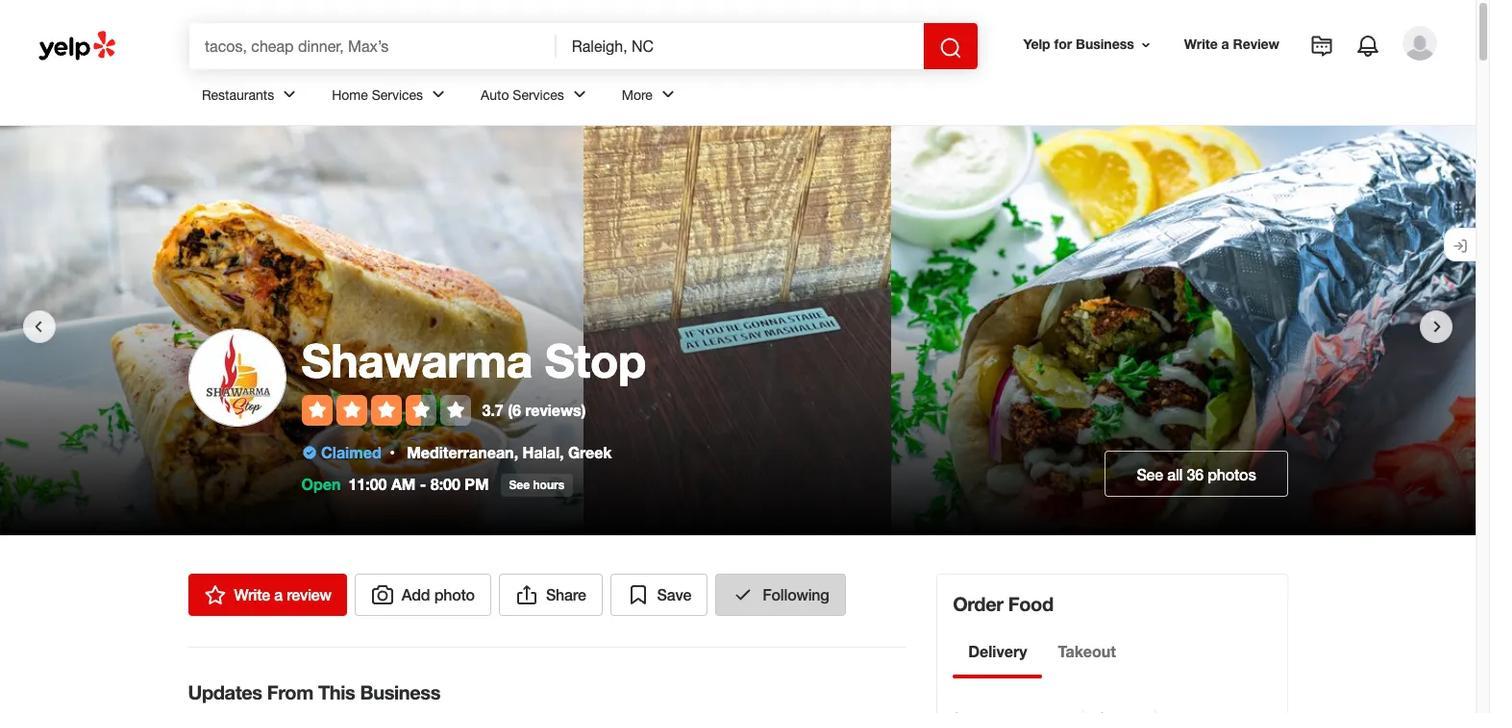 Task type: describe. For each thing, give the bounding box(es) containing it.
delivery
[[969, 643, 1028, 661]]

add
[[402, 586, 430, 604]]

reviews)
[[525, 401, 586, 419]]

order food
[[953, 593, 1054, 616]]

24 chevron down v2 image for auto services
[[568, 83, 591, 106]]

tab list containing delivery
[[953, 641, 1132, 679]]

order
[[953, 593, 1004, 616]]

all
[[1168, 465, 1183, 483]]

home
[[332, 87, 368, 103]]

36
[[1187, 465, 1204, 483]]

photo of shawarma stop - raleigh, nc, us. falafel pita image
[[861, 126, 1476, 536]]

Find text field
[[205, 36, 541, 57]]

-
[[420, 475, 426, 493]]

yelp for business button
[[1016, 27, 1162, 62]]

see hours
[[509, 478, 565, 492]]

write for write a review
[[234, 586, 270, 604]]

following
[[763, 586, 830, 604]]

3.7
[[482, 401, 504, 419]]

photo of shawarma stop - raleigh, nc, us. mashallah image
[[554, 126, 861, 536]]

hours
[[533, 478, 565, 492]]

projects image
[[1311, 35, 1334, 58]]

save button
[[610, 574, 708, 617]]

mediterranean
[[407, 443, 514, 462]]

photo of shawarma stop - raleigh, nc, us. laziz sandwich image
[[0, 126, 554, 536]]

none field find
[[205, 36, 541, 57]]

user actions element
[[1009, 24, 1465, 142]]

share button
[[499, 574, 603, 617]]

review
[[287, 586, 332, 604]]

16 chevron down v2 image
[[1139, 37, 1154, 53]]

add photo
[[402, 586, 475, 604]]

yelp for business
[[1024, 36, 1135, 52]]

mediterranean , halal , greek
[[407, 443, 612, 462]]

this
[[318, 681, 355, 704]]

0 horizontal spatial business
[[360, 681, 441, 704]]

shawarma stop
[[302, 333, 646, 388]]

write a review
[[1185, 36, 1280, 52]]

halal link
[[523, 443, 560, 462]]

pm
[[465, 475, 489, 493]]

shawarma
[[302, 333, 533, 388]]

24 chevron down v2 image for home services
[[427, 83, 450, 106]]

see for see all 36 photos
[[1137, 465, 1164, 483]]

delivery tab panel
[[953, 679, 1132, 687]]

following button
[[716, 574, 846, 617]]

1 , from the left
[[514, 443, 519, 462]]

from
[[267, 681, 313, 704]]

24 share v2 image
[[516, 584, 539, 607]]

am
[[391, 475, 416, 493]]

previous image
[[27, 315, 50, 338]]

3.7 (6 reviews)
[[482, 401, 586, 419]]

food
[[1009, 593, 1054, 616]]

notifications image
[[1357, 35, 1380, 58]]

services for home services
[[372, 87, 423, 103]]

more link
[[607, 69, 695, 125]]

restaurants link
[[187, 69, 317, 125]]

services for auto services
[[513, 87, 564, 103]]

24 save outline v2 image
[[627, 584, 650, 607]]

next image
[[1427, 315, 1450, 338]]

24 chevron down v2 image for more
[[657, 83, 680, 106]]

auto services link
[[466, 69, 607, 125]]

claimed
[[321, 443, 382, 462]]



Task type: locate. For each thing, give the bounding box(es) containing it.
24 chevron down v2 image
[[278, 83, 301, 106], [657, 83, 680, 106]]

1 horizontal spatial see
[[1137, 465, 1164, 483]]

None search field
[[190, 23, 982, 69]]

11:00
[[349, 475, 387, 493]]

24 checkmark v2 image
[[732, 584, 755, 607]]

1 horizontal spatial 24 chevron down v2 image
[[568, 83, 591, 106]]

save
[[658, 586, 692, 604]]

2 24 chevron down v2 image from the left
[[657, 83, 680, 106]]

0 horizontal spatial none field
[[205, 36, 541, 57]]

yelp
[[1024, 36, 1051, 52]]

a
[[1222, 36, 1230, 52], [274, 586, 283, 604]]

write inside user actions element
[[1185, 36, 1219, 52]]

16 claim filled v2 image
[[302, 446, 317, 461]]

business inside button
[[1076, 36, 1135, 52]]

business
[[1076, 36, 1135, 52], [360, 681, 441, 704]]

business categories element
[[187, 69, 1438, 125]]

2 24 chevron down v2 image from the left
[[568, 83, 591, 106]]

2 , from the left
[[560, 443, 564, 462]]

see left hours
[[509, 478, 530, 492]]

0 horizontal spatial see
[[509, 478, 530, 492]]

see for see hours
[[509, 478, 530, 492]]

see all 36 photos
[[1137, 465, 1257, 483]]

2 none field from the left
[[572, 36, 909, 57]]

photo
[[434, 586, 475, 604]]

a for review
[[274, 586, 283, 604]]

services right home
[[372, 87, 423, 103]]

open 11:00 am - 8:00 pm
[[302, 475, 489, 493]]

8:00
[[431, 475, 461, 493]]

takeout
[[1059, 643, 1117, 661]]

3.7 star rating image
[[302, 395, 471, 426]]

24 chevron down v2 image right restaurants at the left top of the page
[[278, 83, 301, 106]]

1 horizontal spatial services
[[513, 87, 564, 103]]

business left 16 chevron down v2 image
[[1076, 36, 1135, 52]]

1 none field from the left
[[205, 36, 541, 57]]

stop
[[545, 333, 646, 388]]

(6
[[508, 401, 521, 419]]

1 horizontal spatial a
[[1222, 36, 1230, 52]]

for
[[1055, 36, 1073, 52]]

, left the greek link
[[560, 443, 564, 462]]

share
[[546, 586, 586, 604]]

,
[[514, 443, 519, 462], [560, 443, 564, 462]]

a for review
[[1222, 36, 1230, 52]]

24 chevron down v2 image inside more link
[[657, 83, 680, 106]]

write right 24 star v2 icon
[[234, 586, 270, 604]]

24 chevron down v2 image right auto services
[[568, 83, 591, 106]]

1 vertical spatial business
[[360, 681, 441, 704]]

business right this
[[360, 681, 441, 704]]

24 chevron down v2 image inside auto services link
[[568, 83, 591, 106]]

greek link
[[568, 443, 612, 462]]

updates
[[188, 681, 262, 704]]

none field up home services
[[205, 36, 541, 57]]

None field
[[205, 36, 541, 57], [572, 36, 909, 57]]

24 chevron down v2 image
[[427, 83, 450, 106], [568, 83, 591, 106]]

restaurants
[[202, 87, 274, 103]]

0 horizontal spatial write
[[234, 586, 270, 604]]

0 horizontal spatial services
[[372, 87, 423, 103]]

services right "auto"
[[513, 87, 564, 103]]

0 vertical spatial business
[[1076, 36, 1135, 52]]

Near text field
[[572, 36, 909, 57]]

, left the halal link on the left bottom of the page
[[514, 443, 519, 462]]

2 services from the left
[[513, 87, 564, 103]]

24 chevron down v2 image for restaurants
[[278, 83, 301, 106]]

write for write a review
[[1185, 36, 1219, 52]]

0 horizontal spatial 24 chevron down v2 image
[[278, 83, 301, 106]]

1 horizontal spatial 24 chevron down v2 image
[[657, 83, 680, 106]]

photos
[[1208, 465, 1257, 483]]

write a review link
[[1177, 27, 1288, 62]]

1 horizontal spatial none field
[[572, 36, 909, 57]]

write
[[1185, 36, 1219, 52], [234, 586, 270, 604]]

0 horizontal spatial 24 chevron down v2 image
[[427, 83, 450, 106]]

auto services
[[481, 87, 564, 103]]

1 services from the left
[[372, 87, 423, 103]]

1 vertical spatial write
[[234, 586, 270, 604]]

auto
[[481, 87, 509, 103]]

review
[[1234, 36, 1280, 52]]

services
[[372, 87, 423, 103], [513, 87, 564, 103]]

halal
[[523, 443, 560, 462]]

write a review
[[234, 586, 332, 604]]

0 vertical spatial write
[[1185, 36, 1219, 52]]

write a review link
[[188, 574, 347, 617]]

more
[[622, 87, 653, 103]]

see
[[1137, 465, 1164, 483], [509, 478, 530, 492]]

24 chevron down v2 image right more
[[657, 83, 680, 106]]

cj b. image
[[1403, 26, 1438, 61]]

24 camera v2 image
[[371, 584, 394, 607]]

0 horizontal spatial a
[[274, 586, 283, 604]]

1 horizontal spatial ,
[[560, 443, 564, 462]]

greek
[[568, 443, 612, 462]]

1 vertical spatial a
[[274, 586, 283, 604]]

see hours link
[[501, 474, 573, 497]]

open
[[302, 475, 341, 493]]

(6 reviews) link
[[508, 401, 586, 419]]

see left all
[[1137, 465, 1164, 483]]

1 horizontal spatial write
[[1185, 36, 1219, 52]]

0 vertical spatial a
[[1222, 36, 1230, 52]]

updates from this business
[[188, 681, 441, 704]]

1 24 chevron down v2 image from the left
[[427, 83, 450, 106]]

none field the near
[[572, 36, 909, 57]]

search image
[[939, 36, 963, 60]]

none field up business categories element
[[572, 36, 909, 57]]

see all 36 photos link
[[1106, 451, 1289, 497]]

24 chevron down v2 image inside restaurants link
[[278, 83, 301, 106]]

1 horizontal spatial business
[[1076, 36, 1135, 52]]

home services
[[332, 87, 423, 103]]

add photo link
[[355, 574, 491, 617]]

mediterranean link
[[407, 443, 514, 462]]

24 star v2 image
[[203, 584, 227, 607]]

write right 16 chevron down v2 image
[[1185, 36, 1219, 52]]

home services link
[[317, 69, 466, 125]]

24 chevron down v2 image left "auto"
[[427, 83, 450, 106]]

tab list
[[953, 641, 1132, 679]]

0 horizontal spatial ,
[[514, 443, 519, 462]]

1 24 chevron down v2 image from the left
[[278, 83, 301, 106]]

24 chevron down v2 image inside the home services link
[[427, 83, 450, 106]]



Task type: vqa. For each thing, say whether or not it's contained in the screenshot.
one
no



